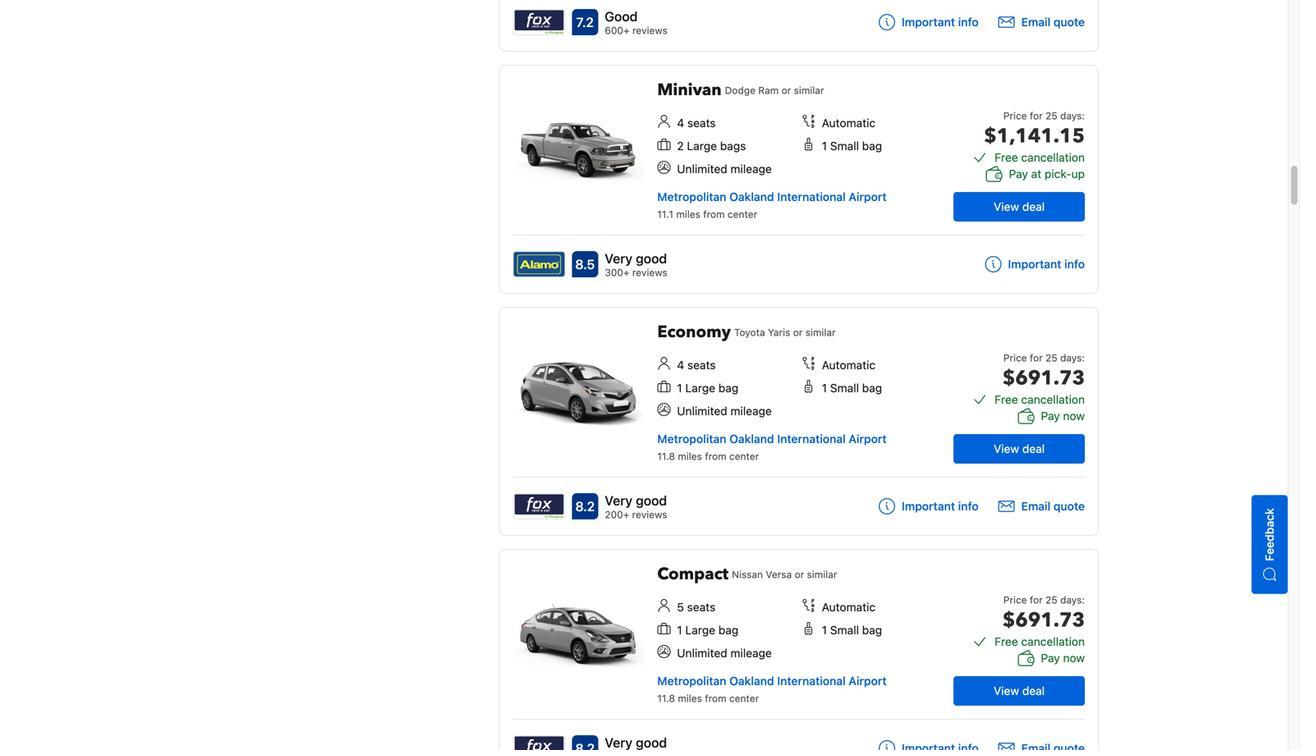 Task type: vqa. For each thing, say whether or not it's contained in the screenshot.
the topmost Mileage
yes



Task type: locate. For each thing, give the bounding box(es) containing it.
info
[[958, 15, 979, 29], [1065, 257, 1085, 271], [958, 500, 979, 513]]

2 vertical spatial metropolitan
[[657, 675, 727, 688]]

1
[[822, 139, 827, 153], [677, 382, 682, 395], [822, 382, 827, 395], [677, 624, 682, 637], [822, 624, 827, 637]]

2 email from the top
[[1022, 500, 1051, 513]]

1 price for 25 days: $691.73 from the top
[[1003, 352, 1085, 392]]

view for compact
[[994, 685, 1019, 698]]

1 small bag
[[822, 139, 882, 153], [822, 382, 882, 395], [822, 624, 882, 637]]

or for compact
[[795, 569, 804, 581]]

reviews down good
[[633, 25, 668, 36]]

3 seats from the top
[[687, 601, 716, 614]]

info for middle important info button
[[1065, 257, 1085, 271]]

customer rating 8.2 very good element containing very good
[[605, 491, 667, 511]]

seats down economy
[[688, 359, 716, 372]]

3 price from the top
[[1004, 595, 1027, 606]]

1 vertical spatial reviews
[[632, 267, 668, 278]]

supplied by fox image
[[514, 10, 565, 35], [514, 495, 565, 519], [514, 737, 565, 751]]

1 $691.73 from the top
[[1003, 365, 1085, 392]]

1 email quote from the top
[[1022, 15, 1085, 29]]

important for the top important info button
[[902, 15, 955, 29]]

metropolitan oakland international airport button for economy
[[657, 433, 887, 446]]

3 supplied by fox image from the top
[[514, 737, 565, 751]]

mileage for economy
[[731, 405, 772, 418]]

0 vertical spatial metropolitan oakland international airport button
[[657, 190, 887, 204]]

mileage
[[731, 162, 772, 176], [731, 405, 772, 418], [731, 647, 772, 660]]

1 good from the top
[[636, 251, 667, 267]]

economy toyota yaris or similar
[[657, 321, 836, 344]]

1 vertical spatial $691.73
[[1003, 607, 1085, 635]]

unlimited for economy
[[677, 405, 728, 418]]

1 automatic from the top
[[822, 116, 876, 130]]

price for minivan
[[1004, 110, 1027, 122]]

1 quote from the top
[[1054, 15, 1085, 29]]

metropolitan
[[657, 190, 727, 204], [657, 433, 727, 446], [657, 675, 727, 688]]

price inside price for 25 days: $1,141.15
[[1004, 110, 1027, 122]]

8.2 element containing 8.2
[[572, 494, 598, 520]]

7.2
[[576, 14, 594, 30]]

0 vertical spatial $691.73
[[1003, 365, 1085, 392]]

important
[[902, 15, 955, 29], [1008, 257, 1062, 271], [902, 500, 955, 513]]

unlimited down 5 seats
[[677, 647, 728, 660]]

0 vertical spatial mileage
[[731, 162, 772, 176]]

3 small from the top
[[830, 624, 859, 637]]

1 vertical spatial cancellation
[[1021, 393, 1085, 407]]

0 vertical spatial pay now
[[1041, 410, 1085, 423]]

3 oakland from the top
[[730, 675, 774, 688]]

1 vertical spatial 4
[[677, 359, 684, 372]]

mileage for compact
[[731, 647, 772, 660]]

0 vertical spatial international
[[777, 190, 846, 204]]

1 email from the top
[[1022, 15, 1051, 29]]

2 vertical spatial important info
[[902, 500, 979, 513]]

1 vertical spatial email quote
[[1022, 500, 1085, 513]]

2 unlimited from the top
[[677, 405, 728, 418]]

2 view deal from the top
[[994, 442, 1045, 456]]

seats right 5
[[687, 601, 716, 614]]

1 pay now from the top
[[1041, 410, 1085, 423]]

2 vertical spatial 1 small bag
[[822, 624, 882, 637]]

reviews right 300+
[[632, 267, 668, 278]]

large for compact
[[685, 624, 716, 637]]

1 customer rating 8.2 very good element from the top
[[605, 491, 667, 511]]

3 automatic from the top
[[822, 601, 876, 614]]

3 view deal from the top
[[994, 685, 1045, 698]]

quote
[[1054, 15, 1085, 29], [1054, 500, 1085, 513]]

0 vertical spatial miles
[[676, 209, 701, 220]]

2 quote from the top
[[1054, 500, 1085, 513]]

0 vertical spatial 1 large bag
[[677, 382, 739, 395]]

automatic
[[822, 116, 876, 130], [822, 359, 876, 372], [822, 601, 876, 614]]

reviews inside good 600+ reviews
[[633, 25, 668, 36]]

4 seats for $691.73
[[677, 359, 716, 372]]

for
[[1030, 110, 1043, 122], [1030, 352, 1043, 364], [1030, 595, 1043, 606]]

0 vertical spatial important
[[902, 15, 955, 29]]

0 vertical spatial very
[[605, 251, 633, 267]]

1 vertical spatial now
[[1063, 652, 1085, 665]]

0 vertical spatial 1 small bag
[[822, 139, 882, 153]]

2 vertical spatial oakland
[[730, 675, 774, 688]]

1 unlimited mileage from the top
[[677, 162, 772, 176]]

similar right the yaris
[[806, 327, 836, 338]]

small for compact
[[830, 624, 859, 637]]

1 seats from the top
[[688, 116, 716, 130]]

0 vertical spatial email
[[1022, 15, 1051, 29]]

good for $691.73
[[636, 493, 667, 509]]

1 small bag for economy
[[822, 382, 882, 395]]

1 vertical spatial free cancellation
[[995, 393, 1085, 407]]

mileage down bags
[[731, 162, 772, 176]]

1 metropolitan from the top
[[657, 190, 727, 204]]

0 vertical spatial free
[[995, 151, 1018, 164]]

1 unlimited from the top
[[677, 162, 728, 176]]

2 view deal button from the top
[[954, 435, 1085, 464]]

unlimited mileage down 5 seats
[[677, 647, 772, 660]]

1 vertical spatial very
[[605, 493, 633, 509]]

pick-
[[1045, 167, 1072, 181]]

1 cancellation from the top
[[1021, 151, 1085, 164]]

300+
[[605, 267, 630, 278]]

0 vertical spatial 4
[[677, 116, 684, 130]]

price for 25 days: $1,141.15
[[984, 110, 1085, 150]]

1 vertical spatial center
[[729, 451, 759, 462]]

1 4 seats from the top
[[677, 116, 716, 130]]

good down the 11.1
[[636, 251, 667, 267]]

very up 200+
[[605, 493, 633, 509]]

2 product card group from the top
[[499, 65, 1099, 294]]

unlimited mileage down economy toyota yaris or similar
[[677, 405, 772, 418]]

miles inside metropolitan oakland international airport 11.1 miles from center
[[676, 209, 701, 220]]

25 inside price for 25 days: $1,141.15
[[1046, 110, 1058, 122]]

minivan dodge ram or similar
[[657, 79, 824, 101]]

good right 8.2
[[636, 493, 667, 509]]

important info for the top important info button
[[902, 15, 979, 29]]

4 seats
[[677, 116, 716, 130], [677, 359, 716, 372]]

important info
[[902, 15, 979, 29], [1008, 257, 1085, 271], [902, 500, 979, 513]]

2 cancellation from the top
[[1021, 393, 1085, 407]]

1 vertical spatial mileage
[[731, 405, 772, 418]]

oakland for minivan
[[730, 190, 774, 204]]

2 1 large bag from the top
[[677, 624, 739, 637]]

2 price for 25 days: $691.73 from the top
[[1003, 595, 1085, 635]]

view deal for compact
[[994, 685, 1045, 698]]

2 vertical spatial or
[[795, 569, 804, 581]]

pay now
[[1041, 410, 1085, 423], [1041, 652, 1085, 665]]

3 for from the top
[[1030, 595, 1043, 606]]

view deal for economy
[[994, 442, 1045, 456]]

from inside metropolitan oakland international airport 11.1 miles from center
[[703, 209, 725, 220]]

2 vertical spatial airport
[[849, 675, 887, 688]]

3 25 from the top
[[1046, 595, 1058, 606]]

0 vertical spatial view deal
[[994, 200, 1045, 214]]

free
[[995, 151, 1018, 164], [995, 393, 1018, 407], [995, 635, 1018, 649]]

0 vertical spatial info
[[958, 15, 979, 29]]

seats up 2 large bags
[[688, 116, 716, 130]]

1 vertical spatial view deal button
[[954, 435, 1085, 464]]

oakland inside metropolitan oakland international airport 11.1 miles from center
[[730, 190, 774, 204]]

1 vertical spatial international
[[777, 433, 846, 446]]

metropolitan oakland international airport button
[[657, 190, 887, 204], [657, 433, 887, 446], [657, 675, 887, 688]]

large
[[687, 139, 717, 153], [685, 382, 716, 395], [685, 624, 716, 637]]

good inside very good 300+ reviews
[[636, 251, 667, 267]]

0 vertical spatial deal
[[1023, 200, 1045, 214]]

large down economy
[[685, 382, 716, 395]]

2 metropolitan oakland international airport 11.8 miles from center from the top
[[657, 675, 887, 705]]

$691.73
[[1003, 365, 1085, 392], [1003, 607, 1085, 635]]

2 4 seats from the top
[[677, 359, 716, 372]]

0 vertical spatial small
[[830, 139, 859, 153]]

4 seats up 2 large bags
[[677, 116, 716, 130]]

metropolitan oakland international airport 11.8 miles from center for economy
[[657, 433, 887, 462]]

now
[[1063, 410, 1085, 423], [1063, 652, 1085, 665]]

airport for economy
[[849, 433, 887, 446]]

0 vertical spatial for
[[1030, 110, 1043, 122]]

free for minivan
[[995, 151, 1018, 164]]

1 vertical spatial oakland
[[730, 433, 774, 446]]

1 small bag for compact
[[822, 624, 882, 637]]

3 view deal button from the top
[[954, 677, 1085, 706]]

or right ram
[[782, 85, 791, 96]]

1 vertical spatial view deal
[[994, 442, 1045, 456]]

2 4 from the top
[[677, 359, 684, 372]]

very
[[605, 251, 633, 267], [605, 493, 633, 509]]

2 email quote button from the top
[[999, 499, 1085, 515]]

1 small from the top
[[830, 139, 859, 153]]

important info button
[[879, 14, 979, 30], [985, 256, 1085, 273], [879, 499, 979, 515]]

2 now from the top
[[1063, 652, 1085, 665]]

0 vertical spatial metropolitan
[[657, 190, 727, 204]]

1 vertical spatial 8.2 element
[[572, 736, 598, 751]]

2 vertical spatial important info button
[[879, 499, 979, 515]]

good
[[636, 251, 667, 267], [636, 493, 667, 509]]

2 1 small bag from the top
[[822, 382, 882, 395]]

8.2 element
[[572, 494, 598, 520], [572, 736, 598, 751]]

$691.73 for compact
[[1003, 607, 1085, 635]]

reviews
[[633, 25, 668, 36], [632, 267, 668, 278], [632, 509, 667, 521]]

1 vertical spatial important info button
[[985, 256, 1085, 273]]

2 vertical spatial unlimited
[[677, 647, 728, 660]]

3 unlimited mileage from the top
[[677, 647, 772, 660]]

metropolitan inside metropolitan oakland international airport 11.1 miles from center
[[657, 190, 727, 204]]

1 4 from the top
[[677, 116, 684, 130]]

view
[[994, 200, 1019, 214], [994, 442, 1019, 456], [994, 685, 1019, 698]]

days:
[[1061, 110, 1085, 122], [1061, 352, 1085, 364], [1061, 595, 1085, 606]]

now for economy
[[1063, 410, 1085, 423]]

similar right ram
[[794, 85, 824, 96]]

0 vertical spatial view
[[994, 200, 1019, 214]]

or inside the minivan dodge ram or similar
[[782, 85, 791, 96]]

1 1 small bag from the top
[[822, 139, 882, 153]]

view deal
[[994, 200, 1045, 214], [994, 442, 1045, 456], [994, 685, 1045, 698]]

3 metropolitan oakland international airport button from the top
[[657, 675, 887, 688]]

4 seats down economy
[[677, 359, 716, 372]]

11.8 for economy
[[657, 451, 675, 462]]

11.8 for compact
[[657, 693, 675, 705]]

0 vertical spatial unlimited
[[677, 162, 728, 176]]

3 product card group from the top
[[499, 307, 1099, 536]]

view deal button
[[954, 192, 1085, 222], [954, 435, 1085, 464], [954, 677, 1085, 706]]

1 1 large bag from the top
[[677, 382, 739, 395]]

or inside economy toyota yaris or similar
[[793, 327, 803, 338]]

3 unlimited from the top
[[677, 647, 728, 660]]

bag
[[862, 139, 882, 153], [719, 382, 739, 395], [862, 382, 882, 395], [719, 624, 739, 637], [862, 624, 882, 637]]

supplied by fox image for compact
[[514, 737, 565, 751]]

2 for from the top
[[1030, 352, 1043, 364]]

1 8.2 element from the top
[[572, 494, 598, 520]]

2 vertical spatial pay
[[1041, 652, 1060, 665]]

1 vertical spatial 11.8
[[657, 693, 675, 705]]

2 mileage from the top
[[731, 405, 772, 418]]

0 vertical spatial email quote button
[[999, 14, 1085, 30]]

email for the top important info button
[[1022, 15, 1051, 29]]

1 vertical spatial quote
[[1054, 500, 1085, 513]]

2 deal from the top
[[1023, 442, 1045, 456]]

2 free cancellation from the top
[[995, 393, 1085, 407]]

1 vertical spatial metropolitan
[[657, 433, 727, 446]]

0 vertical spatial 4 seats
[[677, 116, 716, 130]]

8.2
[[575, 499, 595, 515]]

0 vertical spatial customer rating 8.2 very good element
[[605, 491, 667, 511]]

1 now from the top
[[1063, 410, 1085, 423]]

supplied by rc - alamo image
[[514, 252, 565, 277]]

2 vertical spatial 25
[[1046, 595, 1058, 606]]

center
[[728, 209, 758, 220], [729, 451, 759, 462], [729, 693, 759, 705]]

2 oakland from the top
[[730, 433, 774, 446]]

0 vertical spatial metropolitan oakland international airport 11.8 miles from center
[[657, 433, 887, 462]]

very inside very good 200+ reviews
[[605, 493, 633, 509]]

email quote
[[1022, 15, 1085, 29], [1022, 500, 1085, 513]]

unlimited mileage
[[677, 162, 772, 176], [677, 405, 772, 418], [677, 647, 772, 660]]

for for minivan
[[1030, 110, 1043, 122]]

2 vertical spatial for
[[1030, 595, 1043, 606]]

very inside very good 300+ reviews
[[605, 251, 633, 267]]

large for economy
[[685, 382, 716, 395]]

0 vertical spatial price
[[1004, 110, 1027, 122]]

2 email quote from the top
[[1022, 500, 1085, 513]]

2 small from the top
[[830, 382, 859, 395]]

0 vertical spatial view deal button
[[954, 192, 1085, 222]]

1 25 from the top
[[1046, 110, 1058, 122]]

$1,141.15
[[984, 123, 1085, 150]]

product card group
[[499, 0, 1099, 52], [499, 65, 1099, 294], [499, 307, 1099, 536], [499, 550, 1099, 751]]

0 vertical spatial 11.8
[[657, 451, 675, 462]]

seats for minivan
[[688, 116, 716, 130]]

2 free from the top
[[995, 393, 1018, 407]]

1 for compact
[[822, 624, 827, 637]]

2 good from the top
[[636, 493, 667, 509]]

1 metropolitan oakland international airport 11.8 miles from center from the top
[[657, 433, 887, 462]]

0 vertical spatial cancellation
[[1021, 151, 1085, 164]]

very good 200+ reviews
[[605, 493, 667, 521]]

1 large bag down economy
[[677, 382, 739, 395]]

2 airport from the top
[[849, 433, 887, 446]]

2 vertical spatial small
[[830, 624, 859, 637]]

25
[[1046, 110, 1058, 122], [1046, 352, 1058, 364], [1046, 595, 1058, 606]]

or right versa
[[795, 569, 804, 581]]

1 product card group from the top
[[499, 0, 1099, 52]]

3 days: from the top
[[1061, 595, 1085, 606]]

from
[[703, 209, 725, 220], [705, 451, 727, 462], [705, 693, 727, 705]]

1 small bag for minivan
[[822, 139, 882, 153]]

1 vertical spatial info
[[1065, 257, 1085, 271]]

25 for minivan
[[1046, 110, 1058, 122]]

email quote button for the top important info button
[[999, 14, 1085, 30]]

or
[[782, 85, 791, 96], [793, 327, 803, 338], [795, 569, 804, 581]]

1 view from the top
[[994, 200, 1019, 214]]

0 vertical spatial or
[[782, 85, 791, 96]]

or inside compact nissan versa or similar
[[795, 569, 804, 581]]

airport for minivan
[[849, 190, 887, 204]]

2 vertical spatial miles
[[678, 693, 702, 705]]

1 oakland from the top
[[730, 190, 774, 204]]

1 free cancellation from the top
[[995, 151, 1085, 164]]

similar
[[794, 85, 824, 96], [806, 327, 836, 338], [807, 569, 837, 581]]

2 large bags
[[677, 139, 746, 153]]

similar inside compact nissan versa or similar
[[807, 569, 837, 581]]

yaris
[[768, 327, 791, 338]]

0 vertical spatial free cancellation
[[995, 151, 1085, 164]]

oakland for economy
[[730, 433, 774, 446]]

1 view deal from the top
[[994, 200, 1045, 214]]

good for $1,141.15
[[636, 251, 667, 267]]

international inside metropolitan oakland international airport 11.1 miles from center
[[777, 190, 846, 204]]

2 8.2 element from the top
[[572, 736, 598, 751]]

2 vertical spatial reviews
[[632, 509, 667, 521]]

at
[[1031, 167, 1042, 181]]

pay
[[1009, 167, 1028, 181], [1041, 410, 1060, 423], [1041, 652, 1060, 665]]

1 vertical spatial email
[[1022, 500, 1051, 513]]

large down 5 seats
[[685, 624, 716, 637]]

25 for economy
[[1046, 352, 1058, 364]]

2 supplied by fox image from the top
[[514, 495, 565, 519]]

large right 2 on the top of page
[[687, 139, 717, 153]]

from for compact
[[705, 693, 727, 705]]

8.2 element for economy
[[572, 494, 598, 520]]

2 vertical spatial info
[[958, 500, 979, 513]]

very up 300+
[[605, 251, 633, 267]]

airport
[[849, 190, 887, 204], [849, 433, 887, 446], [849, 675, 887, 688]]

quote for "email quote" 'button' associated with the top important info button
[[1054, 15, 1085, 29]]

1 vertical spatial deal
[[1023, 442, 1045, 456]]

for inside price for 25 days: $1,141.15
[[1030, 110, 1043, 122]]

0 vertical spatial large
[[687, 139, 717, 153]]

cancellation for minivan
[[1021, 151, 1085, 164]]

reviews inside very good 300+ reviews
[[632, 267, 668, 278]]

similar right versa
[[807, 569, 837, 581]]

0 vertical spatial days:
[[1061, 110, 1085, 122]]

miles for economy
[[678, 451, 702, 462]]

1 vertical spatial automatic
[[822, 359, 876, 372]]

2 vertical spatial automatic
[[822, 601, 876, 614]]

metropolitan for economy
[[657, 433, 727, 446]]

mileage down nissan
[[731, 647, 772, 660]]

3 metropolitan from the top
[[657, 675, 727, 688]]

deal for minivan
[[1023, 200, 1045, 214]]

2 international from the top
[[777, 433, 846, 446]]

3 airport from the top
[[849, 675, 887, 688]]

cancellation for economy
[[1021, 393, 1085, 407]]

seats for compact
[[687, 601, 716, 614]]

2 days: from the top
[[1061, 352, 1085, 364]]

feedback
[[1263, 509, 1277, 562]]

deal
[[1023, 200, 1045, 214], [1023, 442, 1045, 456], [1023, 685, 1045, 698]]

1 vertical spatial or
[[793, 327, 803, 338]]

1 vertical spatial unlimited
[[677, 405, 728, 418]]

2 vertical spatial center
[[729, 693, 759, 705]]

3 deal from the top
[[1023, 685, 1045, 698]]

international
[[777, 190, 846, 204], [777, 433, 846, 446], [777, 675, 846, 688]]

3 free from the top
[[995, 635, 1018, 649]]

0 vertical spatial unlimited mileage
[[677, 162, 772, 176]]

3 view from the top
[[994, 685, 1019, 698]]

1 vertical spatial 1 large bag
[[677, 624, 739, 637]]

2 pay now from the top
[[1041, 652, 1085, 665]]

0 vertical spatial price for 25 days: $691.73
[[1003, 352, 1085, 392]]

compact nissan versa or similar
[[657, 564, 837, 586]]

price
[[1004, 110, 1027, 122], [1004, 352, 1027, 364], [1004, 595, 1027, 606]]

free cancellation
[[995, 151, 1085, 164], [995, 393, 1085, 407], [995, 635, 1085, 649]]

free cancellation for minivan
[[995, 151, 1085, 164]]

metropolitan oakland international airport 11.8 miles from center
[[657, 433, 887, 462], [657, 675, 887, 705]]

1 email quote button from the top
[[999, 14, 1085, 30]]

8.5 element
[[572, 251, 598, 278]]

small
[[830, 139, 859, 153], [830, 382, 859, 395], [830, 624, 859, 637]]

1 vertical spatial good
[[636, 493, 667, 509]]

0 vertical spatial from
[[703, 209, 725, 220]]

days: for compact
[[1061, 595, 1085, 606]]

or right the yaris
[[793, 327, 803, 338]]

similar inside economy toyota yaris or similar
[[806, 327, 836, 338]]

1 vertical spatial for
[[1030, 352, 1043, 364]]

0 vertical spatial reviews
[[633, 25, 668, 36]]

3 free cancellation from the top
[[995, 635, 1085, 649]]

1 large bag down 5 seats
[[677, 624, 739, 637]]

mileage down toyota
[[731, 405, 772, 418]]

2 vertical spatial free cancellation
[[995, 635, 1085, 649]]

1 large bag for economy
[[677, 382, 739, 395]]

1 vertical spatial large
[[685, 382, 716, 395]]

1 view deal button from the top
[[954, 192, 1085, 222]]

2 seats from the top
[[688, 359, 716, 372]]

25 for compact
[[1046, 595, 1058, 606]]

4
[[677, 116, 684, 130], [677, 359, 684, 372]]

1 vertical spatial unlimited mileage
[[677, 405, 772, 418]]

customer rating 8.2 very good element
[[605, 491, 667, 511], [605, 734, 667, 751]]

1 vertical spatial seats
[[688, 359, 716, 372]]

metropolitan oakland international airport 11.8 miles from center for compact
[[657, 675, 887, 705]]

0 vertical spatial pay
[[1009, 167, 1028, 181]]

0 vertical spatial oakland
[[730, 190, 774, 204]]

1 very from the top
[[605, 251, 633, 267]]

3 mileage from the top
[[731, 647, 772, 660]]

2 vertical spatial unlimited mileage
[[677, 647, 772, 660]]

1 mileage from the top
[[731, 162, 772, 176]]

email
[[1022, 15, 1051, 29], [1022, 500, 1051, 513]]

1 price from the top
[[1004, 110, 1027, 122]]

1 days: from the top
[[1061, 110, 1085, 122]]

1 vertical spatial important info
[[1008, 257, 1085, 271]]

2 25 from the top
[[1046, 352, 1058, 364]]

1 vertical spatial view
[[994, 442, 1019, 456]]

reviews inside very good 200+ reviews
[[632, 509, 667, 521]]

price for 25 days: $691.73
[[1003, 352, 1085, 392], [1003, 595, 1085, 635]]

airport inside metropolitan oakland international airport 11.1 miles from center
[[849, 190, 887, 204]]

1 vertical spatial 25
[[1046, 352, 1058, 364]]

unlimited down economy
[[677, 405, 728, 418]]

seats
[[688, 116, 716, 130], [688, 359, 716, 372], [687, 601, 716, 614]]

1 vertical spatial 4 seats
[[677, 359, 716, 372]]

1 large bag
[[677, 382, 739, 395], [677, 624, 739, 637]]

email quote for bottom important info button
[[1022, 500, 1085, 513]]

1 international from the top
[[777, 190, 846, 204]]

view deal button for economy
[[954, 435, 1085, 464]]

1 free from the top
[[995, 151, 1018, 164]]

0 vertical spatial automatic
[[822, 116, 876, 130]]

2 unlimited mileage from the top
[[677, 405, 772, 418]]

compact
[[657, 564, 729, 586]]

reviews right 200+
[[632, 509, 667, 521]]

2 vertical spatial seats
[[687, 601, 716, 614]]

11.8
[[657, 451, 675, 462], [657, 693, 675, 705]]

2 very from the top
[[605, 493, 633, 509]]

email quote button
[[999, 14, 1085, 30], [999, 499, 1085, 515]]

good inside very good 200+ reviews
[[636, 493, 667, 509]]

1 for from the top
[[1030, 110, 1043, 122]]

1 vertical spatial free
[[995, 393, 1018, 407]]

for for compact
[[1030, 595, 1043, 606]]

nissan
[[732, 569, 763, 581]]

center inside metropolitan oakland international airport 11.1 miles from center
[[728, 209, 758, 220]]

days: inside price for 25 days: $1,141.15
[[1061, 110, 1085, 122]]

economy
[[657, 321, 731, 344]]

4 down economy
[[677, 359, 684, 372]]

1 vertical spatial metropolitan oakland international airport 11.8 miles from center
[[657, 675, 887, 705]]

price for economy
[[1004, 352, 1027, 364]]

similar inside the minivan dodge ram or similar
[[794, 85, 824, 96]]

cancellation
[[1021, 151, 1085, 164], [1021, 393, 1085, 407], [1021, 635, 1085, 649]]

miles
[[676, 209, 701, 220], [678, 451, 702, 462], [678, 693, 702, 705]]

oakland
[[730, 190, 774, 204], [730, 433, 774, 446], [730, 675, 774, 688]]

2 vertical spatial from
[[705, 693, 727, 705]]

airport for compact
[[849, 675, 887, 688]]

toyota
[[734, 327, 765, 338]]

unlimited
[[677, 162, 728, 176], [677, 405, 728, 418], [677, 647, 728, 660]]

3 international from the top
[[777, 675, 846, 688]]

unlimited mileage down bags
[[677, 162, 772, 176]]

supplied by fox image for economy
[[514, 495, 565, 519]]

customer rating 8.5 very good element
[[605, 249, 668, 269]]

1 supplied by fox image from the top
[[514, 10, 565, 35]]

view deal button for compact
[[954, 677, 1085, 706]]

1 metropolitan oakland international airport button from the top
[[657, 190, 887, 204]]

unlimited down 2 large bags
[[677, 162, 728, 176]]

4 up 2 on the top of page
[[677, 116, 684, 130]]

2 view from the top
[[994, 442, 1019, 456]]

2 $691.73 from the top
[[1003, 607, 1085, 635]]

2 vertical spatial supplied by fox image
[[514, 737, 565, 751]]



Task type: describe. For each thing, give the bounding box(es) containing it.
8.2 element for compact
[[572, 736, 598, 751]]

small for minivan
[[830, 139, 859, 153]]

days: for economy
[[1061, 352, 1085, 364]]

price for 25 days: $691.73 for economy
[[1003, 352, 1085, 392]]

from for economy
[[705, 451, 727, 462]]

2
[[677, 139, 684, 153]]

minivan
[[657, 79, 722, 101]]

up
[[1072, 167, 1085, 181]]

0 vertical spatial important info button
[[879, 14, 979, 30]]

price for 25 days: $691.73 for compact
[[1003, 595, 1085, 635]]

bag for economy
[[862, 382, 882, 395]]

dodge
[[725, 85, 756, 96]]

free for compact
[[995, 635, 1018, 649]]

pay for economy
[[1041, 410, 1060, 423]]

deal for economy
[[1023, 442, 1045, 456]]

customer rating 7.2 good element
[[605, 7, 668, 26]]

cancellation for compact
[[1021, 635, 1085, 649]]

600+
[[605, 25, 630, 36]]

from for minivan
[[703, 209, 725, 220]]

200+
[[605, 509, 629, 521]]

1 for minivan
[[822, 139, 827, 153]]

info for the top important info button
[[958, 15, 979, 29]]

price for compact
[[1004, 595, 1027, 606]]

center for compact
[[729, 693, 759, 705]]

bags
[[720, 139, 746, 153]]

metropolitan oakland international airport button for minivan
[[657, 190, 887, 204]]

4 for $1,141.15
[[677, 116, 684, 130]]

large for minivan
[[687, 139, 717, 153]]

important info for middle important info button
[[1008, 257, 1085, 271]]

reviews for $1,141.15
[[632, 267, 668, 278]]

unlimited for compact
[[677, 647, 728, 660]]

important for bottom important info button
[[902, 500, 955, 513]]

bag for compact
[[862, 624, 882, 637]]

pay now for economy
[[1041, 410, 1085, 423]]

automatic for compact
[[822, 601, 876, 614]]

4 seats for $1,141.15
[[677, 116, 716, 130]]

small for economy
[[830, 382, 859, 395]]

11.1
[[657, 209, 674, 220]]

1 large bag for compact
[[677, 624, 739, 637]]

view deal for minivan
[[994, 200, 1045, 214]]

5 seats
[[677, 601, 716, 614]]

7.2 element
[[572, 9, 598, 35]]

metropolitan oakland international airport button for compact
[[657, 675, 887, 688]]

unlimited mileage for compact
[[677, 647, 772, 660]]

very for $1,141.15
[[605, 251, 633, 267]]

important info for bottom important info button
[[902, 500, 979, 513]]

$691.73 for economy
[[1003, 365, 1085, 392]]

automatic for minivan
[[822, 116, 876, 130]]

pay now for compact
[[1041, 652, 1085, 665]]

feedback button
[[1252, 496, 1288, 595]]

reviews for $691.73
[[632, 509, 667, 521]]

free cancellation for economy
[[995, 393, 1085, 407]]

pay at pick-up
[[1009, 167, 1085, 181]]

miles for minivan
[[676, 209, 701, 220]]

5
[[677, 601, 684, 614]]

email for bottom important info button
[[1022, 500, 1051, 513]]

versa
[[766, 569, 792, 581]]

very good 300+ reviews
[[605, 251, 668, 278]]

4 product card group from the top
[[499, 550, 1099, 751]]

ram
[[758, 85, 779, 96]]

center for economy
[[729, 451, 759, 462]]

deal for compact
[[1023, 685, 1045, 698]]

similar for economy
[[806, 327, 836, 338]]

free for economy
[[995, 393, 1018, 407]]

1 for economy
[[822, 382, 827, 395]]

product card group containing good
[[499, 0, 1099, 52]]

email quote for the top important info button
[[1022, 15, 1085, 29]]

oakland for compact
[[730, 675, 774, 688]]

good
[[605, 9, 638, 24]]

email quote button for bottom important info button
[[999, 499, 1085, 515]]

similar for minivan
[[794, 85, 824, 96]]

view for economy
[[994, 442, 1019, 456]]

free cancellation for compact
[[995, 635, 1085, 649]]

international for economy
[[777, 433, 846, 446]]

view deal button for minivan
[[954, 192, 1085, 222]]

or for economy
[[793, 327, 803, 338]]

or for minivan
[[782, 85, 791, 96]]

miles for compact
[[678, 693, 702, 705]]

good 600+ reviews
[[605, 9, 668, 36]]

for for economy
[[1030, 352, 1043, 364]]

metropolitan oakland international airport 11.1 miles from center
[[657, 190, 887, 220]]

seats for economy
[[688, 359, 716, 372]]

important for middle important info button
[[1008, 257, 1062, 271]]

metropolitan for minivan
[[657, 190, 727, 204]]

product card group containing $1,141.15
[[499, 65, 1099, 294]]

center for minivan
[[728, 209, 758, 220]]

mileage for minivan
[[731, 162, 772, 176]]

international for compact
[[777, 675, 846, 688]]

2 customer rating 8.2 very good element from the top
[[605, 734, 667, 751]]

unlimited mileage for economy
[[677, 405, 772, 418]]

days: for minivan
[[1061, 110, 1085, 122]]

8.5
[[575, 257, 595, 272]]

now for compact
[[1063, 652, 1085, 665]]



